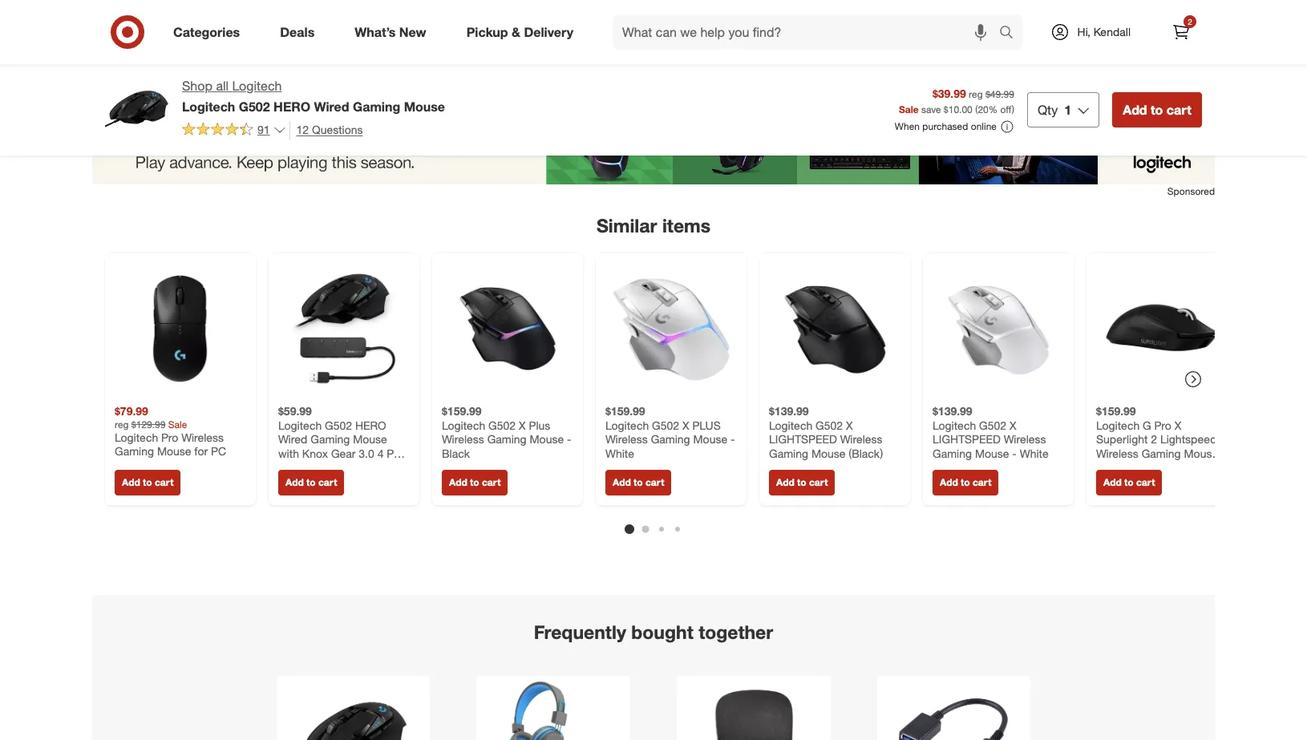 Task type: vqa. For each thing, say whether or not it's contained in the screenshot.
the "Find Stores" link
no



Task type: locate. For each thing, give the bounding box(es) containing it.
1 vertical spatial reg
[[115, 418, 129, 430]]

1 white from the left
[[606, 446, 634, 460]]

reg for $39.99
[[969, 89, 983, 101]]

logitech
[[232, 78, 282, 94], [182, 99, 235, 115], [278, 418, 322, 432], [442, 418, 485, 432], [606, 418, 649, 432], [769, 418, 813, 432], [933, 418, 976, 432], [1097, 418, 1140, 432], [115, 430, 158, 444]]

gaming inside shop all logitech logitech g502 hero wired gaming mouse
[[353, 99, 400, 115]]

pro
[[1155, 418, 1172, 432], [161, 430, 178, 444]]

philips 6" usb-c to usb 3.1 female adapter black image
[[900, 679, 1008, 740]]

x inside $159.99 logitech g502 x plus wireless gaming mouse - black
[[519, 418, 526, 432]]

$59.99
[[278, 404, 312, 418]]

1 vertical spatial wired
[[278, 432, 308, 446]]

cart for $139.99 logitech g502 x lightspeed wireless gaming mouse (black)
[[809, 476, 828, 488]]

lightspeed inside $139.99 logitech g502 x lightspeed wireless gaming mouse - white
[[933, 432, 1001, 446]]

0 horizontal spatial $159.99
[[442, 404, 482, 418]]

white
[[606, 446, 634, 460], [1020, 446, 1049, 460]]

add right 1
[[1123, 102, 1147, 118]]

cart for $139.99 logitech g502 x lightspeed wireless gaming mouse - white
[[973, 476, 992, 488]]

add to cart for $139.99 logitech g502 x lightspeed wireless gaming mouse - white
[[940, 476, 992, 488]]

1 horizontal spatial white
[[1020, 446, 1049, 460]]

cart down 2 link
[[1167, 102, 1192, 118]]

plus
[[693, 418, 721, 432]]

sale for logitech
[[168, 418, 187, 430]]

logitech inside $159.99 logitech g502 x plus wireless gaming mouse - white
[[606, 418, 649, 432]]

hero up 12
[[274, 99, 311, 115]]

add for $159.99 logitech g502 x plus wireless gaming mouse - white
[[613, 476, 631, 488]]

categories link
[[160, 14, 260, 50]]

add for $59.99 logitech g502 hero wired gaming mouse with knox gear 3.0 4 port usb hub
[[286, 476, 304, 488]]

1 x from the left
[[519, 418, 526, 432]]

for
[[194, 444, 208, 458]]

0 horizontal spatial reg
[[115, 418, 129, 430]]

-
[[567, 432, 571, 446], [731, 432, 735, 446], [1013, 446, 1017, 460], [1222, 446, 1226, 460]]

2 x from the left
[[683, 418, 689, 432]]

x inside $139.99 logitech g502 x lightspeed wireless gaming mouse - white
[[1010, 418, 1017, 432]]

1 horizontal spatial pro
[[1155, 418, 1172, 432]]

$159.99 for $159.99 logitech g502 x plus wireless gaming mouse - black
[[442, 404, 482, 418]]

$129.99
[[131, 418, 166, 430]]

2 white from the left
[[1020, 446, 1049, 460]]

$39.99
[[933, 87, 966, 101]]

logitech inside $139.99 logitech g502 x lightspeed wireless gaming mouse - white
[[933, 418, 976, 432]]

g502 inside $159.99 logitech g502 x plus wireless gaming mouse - white
[[652, 418, 679, 432]]

reg down $79.99
[[115, 418, 129, 430]]

logitech inside $159.99 logitech g502 x plus wireless gaming mouse - black
[[442, 418, 485, 432]]

hero up 3.0 on the left
[[355, 418, 386, 432]]

qty 1
[[1038, 102, 1072, 118]]

1 vertical spatial 2
[[1151, 432, 1158, 446]]

0 horizontal spatial pro
[[161, 430, 178, 444]]

2 horizontal spatial $159.99
[[1097, 404, 1136, 418]]

sale for save
[[899, 104, 919, 116]]

logitech for $159.99 logitech g502 x plus wireless gaming mouse - black
[[442, 418, 485, 432]]

logitech g502 x lightspeed wireless gaming mouse (black) image
[[769, 263, 901, 395]]

add to cart button
[[1113, 92, 1202, 127], [115, 470, 181, 496], [278, 470, 344, 496], [442, 470, 508, 496], [606, 470, 672, 496], [769, 470, 835, 496], [933, 470, 999, 496], [1097, 470, 1163, 496]]

%
[[989, 104, 998, 116]]

add down superlight
[[1104, 476, 1122, 488]]

mouse inside $159.99 logitech g502 x plus wireless gaming mouse - black
[[530, 432, 564, 446]]

to
[[1151, 102, 1163, 118], [143, 476, 152, 488], [306, 476, 316, 488], [470, 476, 479, 488], [634, 476, 643, 488], [797, 476, 807, 488], [961, 476, 970, 488], [1125, 476, 1134, 488]]

$159.99 inside $159.99 logitech g pro x superlight 2 lightspeed wireless gaming mouse - black
[[1097, 404, 1136, 418]]

wired up with
[[278, 432, 308, 446]]

1 $139.99 from the left
[[769, 404, 809, 418]]

cart for $79.99 reg $129.99 sale logitech pro wireless gaming mouse for pc
[[155, 476, 174, 488]]

wireless inside $159.99 logitech g502 x plus wireless gaming mouse - white
[[606, 432, 648, 446]]

black down superlight
[[1097, 460, 1125, 474]]

sponsored
[[1168, 185, 1215, 197]]

mouse inside $139.99 logitech g502 x lightspeed wireless gaming mouse (black)
[[812, 446, 846, 460]]

$159.99
[[442, 404, 482, 418], [606, 404, 645, 418], [1097, 404, 1136, 418]]

to for $139.99 logitech g502 x lightspeed wireless gaming mouse (black)
[[797, 476, 807, 488]]

$159.99 inside $159.99 logitech g502 x plus wireless gaming mouse - black
[[442, 404, 482, 418]]

1 horizontal spatial wired
[[314, 99, 349, 115]]

black right port at the left
[[442, 446, 470, 460]]

add to cart for $159.99 logitech g502 x plus wireless gaming mouse - white
[[613, 476, 664, 488]]

hero
[[274, 99, 311, 115], [355, 418, 386, 432]]

0 vertical spatial sale
[[899, 104, 919, 116]]

1 horizontal spatial hero
[[355, 418, 386, 432]]

1 horizontal spatial sale
[[899, 104, 919, 116]]

pro inside $159.99 logitech g pro x superlight 2 lightspeed wireless gaming mouse - black
[[1155, 418, 1172, 432]]

mouse inside $79.99 reg $129.99 sale logitech pro wireless gaming mouse for pc
[[157, 444, 191, 458]]

1 horizontal spatial reg
[[969, 89, 983, 101]]

add to cart for $159.99 logitech g pro x superlight 2 lightspeed wireless gaming mouse - black
[[1104, 476, 1155, 488]]

g502 for $139.99 logitech g502 x lightspeed wireless gaming mouse (black)
[[816, 418, 843, 432]]

$79.99 reg $129.99 sale logitech pro wireless gaming mouse for pc
[[115, 404, 226, 458]]

add to cart
[[1123, 102, 1192, 118], [122, 476, 174, 488], [286, 476, 337, 488], [449, 476, 501, 488], [613, 476, 664, 488], [776, 476, 828, 488], [940, 476, 992, 488], [1104, 476, 1155, 488]]

)
[[1012, 104, 1015, 116]]

add to cart for $139.99 logitech g502 x lightspeed wireless gaming mouse (black)
[[776, 476, 828, 488]]

wireless for logitech g502 x plus wireless gaming mouse - white
[[606, 432, 648, 446]]

black inside $159.99 logitech g pro x superlight 2 lightspeed wireless gaming mouse - black
[[1097, 460, 1125, 474]]

sale right $129.99
[[168, 418, 187, 430]]

image of logitech g502 hero wired gaming mouse image
[[105, 77, 169, 141]]

with
[[278, 446, 299, 460]]

0 horizontal spatial wired
[[278, 432, 308, 446]]

g502
[[239, 99, 270, 115], [325, 418, 352, 432], [489, 418, 516, 432], [652, 418, 679, 432], [816, 418, 843, 432], [979, 418, 1007, 432]]

black
[[442, 446, 470, 460], [1097, 460, 1125, 474]]

12 questions
[[296, 123, 363, 136]]

add down usb
[[286, 476, 304, 488]]

5 x from the left
[[1175, 418, 1182, 432]]

add down $159.99 logitech g502 x plus wireless gaming mouse - white
[[613, 476, 631, 488]]

g502 for $59.99 logitech g502 hero wired gaming mouse with knox gear 3.0 4 port usb hub
[[325, 418, 352, 432]]

add
[[1123, 102, 1147, 118], [122, 476, 140, 488], [286, 476, 304, 488], [449, 476, 467, 488], [613, 476, 631, 488], [776, 476, 795, 488], [940, 476, 958, 488], [1104, 476, 1122, 488]]

add for $139.99 logitech g502 x lightspeed wireless gaming mouse - white
[[940, 476, 958, 488]]

logitech for $159.99 logitech g pro x superlight 2 lightspeed wireless gaming mouse - black
[[1097, 418, 1140, 432]]

wireless for logitech g502 x plus wireless gaming mouse - black
[[442, 432, 484, 446]]

reg
[[969, 89, 983, 101], [115, 418, 129, 430]]

3 x from the left
[[846, 418, 853, 432]]

add down $139.99 logitech g502 x lightspeed wireless gaming mouse (black)
[[776, 476, 795, 488]]

$139.99 logitech g502 x lightspeed wireless gaming mouse - white
[[933, 404, 1049, 460]]

gaming
[[353, 99, 400, 115], [311, 432, 350, 446], [487, 432, 527, 446], [651, 432, 690, 446], [115, 444, 154, 458], [769, 446, 809, 460], [933, 446, 972, 460], [1142, 446, 1181, 460]]

gaming inside $139.99 logitech g502 x lightspeed wireless gaming mouse - white
[[933, 446, 972, 460]]

logitech g502 hero wired gaming mouse with knox gear 3.0 4 port usb hub image
[[278, 263, 410, 395]]

pickup
[[467, 24, 508, 40]]

cart down $79.99 reg $129.99 sale logitech pro wireless gaming mouse for pc
[[155, 476, 174, 488]]

pickup & delivery
[[467, 24, 574, 40]]

1 lightspeed from the left
[[769, 432, 837, 446]]

x
[[519, 418, 526, 432], [683, 418, 689, 432], [846, 418, 853, 432], [1010, 418, 1017, 432], [1175, 418, 1182, 432]]

1 horizontal spatial lightspeed
[[933, 432, 1001, 446]]

region
[[92, 91, 1238, 740]]

1 horizontal spatial black
[[1097, 460, 1125, 474]]

mouse inside $59.99 logitech g502 hero wired gaming mouse with knox gear 3.0 4 port usb hub
[[353, 432, 387, 446]]

12
[[296, 123, 309, 136]]

$159.99 logitech g pro x superlight 2 lightspeed wireless gaming mouse - black
[[1097, 404, 1226, 474]]

&
[[512, 24, 521, 40]]

2
[[1188, 17, 1193, 26], [1151, 432, 1158, 446]]

2 inside $159.99 logitech g pro x superlight 2 lightspeed wireless gaming mouse - black
[[1151, 432, 1158, 446]]

add down $139.99 logitech g502 x lightspeed wireless gaming mouse - white
[[940, 476, 958, 488]]

sale inside $39.99 reg $49.99 sale save $ 10.00 ( 20 % off )
[[899, 104, 919, 116]]

(black)
[[849, 446, 883, 460]]

add to cart button for $159.99 logitech g pro x superlight 2 lightspeed wireless gaming mouse - black
[[1097, 470, 1163, 496]]

- for plus
[[731, 432, 735, 446]]

logitech inside $139.99 logitech g502 x lightspeed wireless gaming mouse (black)
[[769, 418, 813, 432]]

- inside $139.99 logitech g502 x lightspeed wireless gaming mouse - white
[[1013, 446, 1017, 460]]

1 $159.99 from the left
[[442, 404, 482, 418]]

4 x from the left
[[1010, 418, 1017, 432]]

to for $159.99 logitech g502 x plus wireless gaming mouse - white
[[634, 476, 643, 488]]

when purchased online
[[895, 121, 997, 133]]

mouse
[[404, 99, 445, 115], [353, 432, 387, 446], [530, 432, 564, 446], [693, 432, 728, 446], [157, 444, 191, 458], [812, 446, 846, 460], [975, 446, 1009, 460], [1184, 446, 1219, 460]]

0 horizontal spatial sale
[[168, 418, 187, 430]]

wired inside shop all logitech logitech g502 hero wired gaming mouse
[[314, 99, 349, 115]]

frequently bought together
[[534, 621, 773, 643]]

wired
[[314, 99, 349, 115], [278, 432, 308, 446]]

2 inside 2 link
[[1188, 17, 1193, 26]]

add down $129.99
[[122, 476, 140, 488]]

what's new link
[[341, 14, 447, 50]]

$139.99 inside $139.99 logitech g502 x lightspeed wireless gaming mouse - white
[[933, 404, 973, 418]]

cart down $159.99 logitech g502 x plus wireless gaming mouse - white
[[646, 476, 664, 488]]

lightspeed
[[1161, 432, 1217, 446]]

reg inside $39.99 reg $49.99 sale save $ 10.00 ( 20 % off )
[[969, 89, 983, 101]]

0 horizontal spatial black
[[442, 446, 470, 460]]

gaming inside $79.99 reg $129.99 sale logitech pro wireless gaming mouse for pc
[[115, 444, 154, 458]]

2 lightspeed from the left
[[933, 432, 1001, 446]]

x inside $159.99 logitech g502 x plus wireless gaming mouse - white
[[683, 418, 689, 432]]

add to cart for $79.99 reg $129.99 sale logitech pro wireless gaming mouse for pc
[[122, 476, 174, 488]]

hi, kendall
[[1078, 25, 1131, 39]]

cart for $159.99 logitech g502 x plus wireless gaming mouse - white
[[646, 476, 664, 488]]

delivery
[[524, 24, 574, 40]]

wireless inside $159.99 logitech g502 x plus wireless gaming mouse - black
[[442, 432, 484, 446]]

jlab jbuddies studio wired kids headphones - gray/blue image
[[499, 679, 608, 740]]

$
[[944, 104, 949, 116]]

off
[[1001, 104, 1012, 116]]

0 horizontal spatial lightspeed
[[769, 432, 837, 446]]

x inside $139.99 logitech g502 x lightspeed wireless gaming mouse (black)
[[846, 418, 853, 432]]

2 link
[[1164, 14, 1199, 50]]

x for logitech g502 x lightspeed wireless gaming mouse - white
[[1010, 418, 1017, 432]]

logitech pro wireless gaming mouse for pc image
[[115, 263, 246, 395]]

2 right "kendall"
[[1188, 17, 1193, 26]]

add for $139.99 logitech g502 x lightspeed wireless gaming mouse (black)
[[776, 476, 795, 488]]

- inside $159.99 logitech g502 x plus wireless gaming mouse - white
[[731, 432, 735, 446]]

g502 inside $139.99 logitech g502 x lightspeed wireless gaming mouse - white
[[979, 418, 1007, 432]]

0 vertical spatial reg
[[969, 89, 983, 101]]

sale
[[899, 104, 919, 116], [168, 418, 187, 430]]

mouse inside $159.99 logitech g502 x plus wireless gaming mouse - white
[[693, 432, 728, 446]]

online
[[971, 121, 997, 133]]

g502 inside $59.99 logitech g502 hero wired gaming mouse with knox gear 3.0 4 port usb hub
[[325, 418, 352, 432]]

0 horizontal spatial white
[[606, 446, 634, 460]]

$49.99
[[986, 89, 1015, 101]]

3 $159.99 from the left
[[1097, 404, 1136, 418]]

1 horizontal spatial $139.99
[[933, 404, 973, 418]]

x for logitech g502 x plus wireless gaming mouse - black
[[519, 418, 526, 432]]

plus
[[529, 418, 551, 432]]

- for lightspeed
[[1013, 446, 1017, 460]]

together
[[699, 621, 773, 643]]

cart down $159.99 logitech g pro x superlight 2 lightspeed wireless gaming mouse - black
[[1137, 476, 1155, 488]]

cart
[[1167, 102, 1192, 118], [155, 476, 174, 488], [318, 476, 337, 488], [482, 476, 501, 488], [646, 476, 664, 488], [809, 476, 828, 488], [973, 476, 992, 488], [1137, 476, 1155, 488]]

1 horizontal spatial $159.99
[[606, 404, 645, 418]]

cart down $139.99 logitech g502 x lightspeed wireless gaming mouse (black)
[[809, 476, 828, 488]]

lightspeed for logitech g502 x lightspeed wireless gaming mouse (black)
[[769, 432, 837, 446]]

sale up when
[[899, 104, 919, 116]]

cart down hub
[[318, 476, 337, 488]]

0 horizontal spatial 2
[[1151, 432, 1158, 446]]

questions
[[312, 123, 363, 136]]

reg for $79.99
[[115, 418, 129, 430]]

1 horizontal spatial 2
[[1188, 17, 1193, 26]]

sale inside $79.99 reg $129.99 sale logitech pro wireless gaming mouse for pc
[[168, 418, 187, 430]]

logitech g pro x superlight 2 lightspeed wireless gaming mouse - black image
[[1097, 263, 1228, 395]]

items
[[663, 214, 711, 237]]

0 vertical spatial wired
[[314, 99, 349, 115]]

advertisement region
[[92, 91, 1215, 184]]

logitech g502 x lightspeed wireless gaming mouse - white image
[[933, 263, 1064, 395]]

$139.99 logitech g502 x lightspeed wireless gaming mouse (black)
[[769, 404, 883, 460]]

white inside $139.99 logitech g502 x lightspeed wireless gaming mouse - white
[[1020, 446, 1049, 460]]

add down $159.99 logitech g502 x plus wireless gaming mouse - black
[[449, 476, 467, 488]]

add for $159.99 logitech g502 x plus wireless gaming mouse - black
[[449, 476, 467, 488]]

reg inside $79.99 reg $129.99 sale logitech pro wireless gaming mouse for pc
[[115, 418, 129, 430]]

knox
[[302, 446, 328, 460]]

cart down $159.99 logitech g502 x plus wireless gaming mouse - black
[[482, 476, 501, 488]]

save
[[922, 104, 941, 116]]

1 vertical spatial sale
[[168, 418, 187, 430]]

shop all logitech logitech g502 hero wired gaming mouse
[[182, 78, 445, 115]]

g502 inside $159.99 logitech g502 x plus wireless gaming mouse - black
[[489, 418, 516, 432]]

logitech g502 hero wired gaming mouse image
[[299, 679, 408, 740]]

logitech inside $59.99 logitech g502 hero wired gaming mouse with knox gear 3.0 4 port usb hub
[[278, 418, 322, 432]]

add to cart button for $79.99 reg $129.99 sale logitech pro wireless gaming mouse for pc
[[115, 470, 181, 496]]

all
[[216, 78, 229, 94]]

2 $139.99 from the left
[[933, 404, 973, 418]]

2 down "g"
[[1151, 432, 1158, 446]]

reg up (
[[969, 89, 983, 101]]

lightspeed
[[769, 432, 837, 446], [933, 432, 1001, 446]]

0 vertical spatial hero
[[274, 99, 311, 115]]

2 $159.99 from the left
[[606, 404, 645, 418]]

similar items
[[597, 214, 711, 237]]

wired inside $59.99 logitech g502 hero wired gaming mouse with knox gear 3.0 4 port usb hub
[[278, 432, 308, 446]]

x for logitech g502 x plus wireless gaming mouse - white
[[683, 418, 689, 432]]

wired up '12 questions'
[[314, 99, 349, 115]]

white inside $159.99 logitech g502 x plus wireless gaming mouse - white
[[606, 446, 634, 460]]

1 vertical spatial hero
[[355, 418, 386, 432]]

- inside $159.99 logitech g502 x plus wireless gaming mouse - black
[[567, 432, 571, 446]]

$139.99
[[769, 404, 809, 418], [933, 404, 973, 418]]

g502 inside $139.99 logitech g502 x lightspeed wireless gaming mouse (black)
[[816, 418, 843, 432]]

logitech for $59.99 logitech g502 hero wired gaming mouse with knox gear 3.0 4 port usb hub
[[278, 418, 322, 432]]

wireless inside $139.99 logitech g502 x lightspeed wireless gaming mouse - white
[[1004, 432, 1046, 446]]

lightspeed inside $139.99 logitech g502 x lightspeed wireless gaming mouse (black)
[[769, 432, 837, 446]]

0 horizontal spatial hero
[[274, 99, 311, 115]]

0 vertical spatial 2
[[1188, 17, 1193, 26]]

cart down $139.99 logitech g502 x lightspeed wireless gaming mouse - white
[[973, 476, 992, 488]]

logitech inside $159.99 logitech g pro x superlight 2 lightspeed wireless gaming mouse - black
[[1097, 418, 1140, 432]]

cart for $159.99 logitech g502 x plus wireless gaming mouse - black
[[482, 476, 501, 488]]

10.00
[[949, 104, 973, 116]]

$159.99 inside $159.99 logitech g502 x plus wireless gaming mouse - white
[[606, 404, 645, 418]]

wireless inside $139.99 logitech g502 x lightspeed wireless gaming mouse (black)
[[840, 432, 883, 446]]

1
[[1065, 102, 1072, 118]]

0 horizontal spatial $139.99
[[769, 404, 809, 418]]

$139.99 inside $139.99 logitech g502 x lightspeed wireless gaming mouse (black)
[[769, 404, 809, 418]]



Task type: describe. For each thing, give the bounding box(es) containing it.
12 questions link
[[289, 121, 363, 139]]

search
[[992, 25, 1030, 41]]

logitech for $139.99 logitech g502 x lightspeed wireless gaming mouse (black)
[[769, 418, 813, 432]]

wireless inside $79.99 reg $129.99 sale logitech pro wireless gaming mouse for pc
[[181, 430, 224, 444]]

to for $59.99 logitech g502 hero wired gaming mouse with knox gear 3.0 4 port usb hub
[[306, 476, 316, 488]]

add for $159.99 logitech g pro x superlight 2 lightspeed wireless gaming mouse - black
[[1104, 476, 1122, 488]]

add to cart button for $139.99 logitech g502 x lightspeed wireless gaming mouse (black)
[[769, 470, 835, 496]]

cart for $59.99 logitech g502 hero wired gaming mouse with knox gear 3.0 4 port usb hub
[[318, 476, 337, 488]]

add to cart for $159.99 logitech g502 x plus wireless gaming mouse - black
[[449, 476, 501, 488]]

wireless for logitech g502 x lightspeed wireless gaming mouse (black)
[[840, 432, 883, 446]]

$59.99 logitech g502 hero wired gaming mouse with knox gear 3.0 4 port usb hub
[[278, 404, 408, 474]]

$159.99 for $159.99 logitech g502 x plus wireless gaming mouse - white
[[606, 404, 645, 418]]

to for $79.99 reg $129.99 sale logitech pro wireless gaming mouse for pc
[[143, 476, 152, 488]]

gaming inside $159.99 logitech g502 x plus wireless gaming mouse - white
[[651, 432, 690, 446]]

g502 for $159.99 logitech g502 x plus wireless gaming mouse - black
[[489, 418, 516, 432]]

add for $79.99 reg $129.99 sale logitech pro wireless gaming mouse for pc
[[122, 476, 140, 488]]

superlight
[[1097, 432, 1148, 446]]

(
[[976, 104, 978, 116]]

gaming inside $59.99 logitech g502 hero wired gaming mouse with knox gear 3.0 4 port usb hub
[[311, 432, 350, 446]]

deals link
[[266, 14, 335, 50]]

bought
[[631, 621, 694, 643]]

kendall
[[1094, 25, 1131, 39]]

add to cart button for $139.99 logitech g502 x lightspeed wireless gaming mouse - white
[[933, 470, 999, 496]]

lightspeed for logitech g502 x lightspeed wireless gaming mouse - white
[[933, 432, 1001, 446]]

deals
[[280, 24, 315, 40]]

wireless inside $159.99 logitech g pro x superlight 2 lightspeed wireless gaming mouse - black
[[1097, 446, 1139, 460]]

g
[[1143, 418, 1152, 432]]

mouse inside $139.99 logitech g502 x lightspeed wireless gaming mouse - white
[[975, 446, 1009, 460]]

$159.99 logitech g502 x plus wireless gaming mouse - white
[[606, 404, 735, 460]]

logitech g502 x plus wireless gaming mouse - white image
[[606, 263, 737, 395]]

4
[[378, 446, 384, 460]]

add to cart button for $159.99 logitech g502 x plus wireless gaming mouse - white
[[606, 470, 672, 496]]

g502 inside shop all logitech logitech g502 hero wired gaming mouse
[[239, 99, 270, 115]]

categories
[[173, 24, 240, 40]]

$159.99 logitech g502 x plus wireless gaming mouse - black
[[442, 404, 571, 460]]

frequently
[[534, 621, 626, 643]]

gaming inside $139.99 logitech g502 x lightspeed wireless gaming mouse (black)
[[769, 446, 809, 460]]

white for logitech g502 x lightspeed wireless gaming mouse - white
[[1020, 446, 1049, 460]]

white for logitech g502 x plus wireless gaming mouse - white
[[606, 446, 634, 460]]

what's new
[[355, 24, 426, 40]]

search button
[[992, 14, 1030, 53]]

x inside $159.99 logitech g pro x superlight 2 lightspeed wireless gaming mouse - black
[[1175, 418, 1182, 432]]

similar
[[597, 214, 657, 237]]

add to cart button for $59.99 logitech g502 hero wired gaming mouse with knox gear 3.0 4 port usb hub
[[278, 470, 344, 496]]

logitech for $139.99 logitech g502 x lightspeed wireless gaming mouse - white
[[933, 418, 976, 432]]

pickup & delivery link
[[453, 14, 594, 50]]

purchased
[[923, 121, 969, 133]]

add to cart button for $159.99 logitech g502 x plus wireless gaming mouse - black
[[442, 470, 508, 496]]

usb
[[278, 460, 301, 474]]

gear
[[331, 446, 356, 460]]

handstands memory foam mouse mat mouse pad with wrist rest image
[[699, 679, 808, 740]]

3.0
[[359, 446, 374, 460]]

hub
[[305, 460, 325, 474]]

mouse inside $159.99 logitech g pro x superlight 2 lightspeed wireless gaming mouse - black
[[1184, 446, 1219, 460]]

qty
[[1038, 102, 1058, 118]]

mouse inside shop all logitech logitech g502 hero wired gaming mouse
[[404, 99, 445, 115]]

to for $159.99 logitech g pro x superlight 2 lightspeed wireless gaming mouse - black
[[1125, 476, 1134, 488]]

$39.99 reg $49.99 sale save $ 10.00 ( 20 % off )
[[899, 87, 1015, 116]]

pc
[[211, 444, 226, 458]]

gaming inside $159.99 logitech g502 x plus wireless gaming mouse - black
[[487, 432, 527, 446]]

new
[[399, 24, 426, 40]]

to for $159.99 logitech g502 x plus wireless gaming mouse - black
[[470, 476, 479, 488]]

when
[[895, 121, 920, 133]]

91 link
[[182, 121, 286, 141]]

shop
[[182, 78, 213, 94]]

hi,
[[1078, 25, 1091, 39]]

$139.99 for $139.99 logitech g502 x lightspeed wireless gaming mouse (black)
[[769, 404, 809, 418]]

pro inside $79.99 reg $129.99 sale logitech pro wireless gaming mouse for pc
[[161, 430, 178, 444]]

cart for $159.99 logitech g pro x superlight 2 lightspeed wireless gaming mouse - black
[[1137, 476, 1155, 488]]

logitech g502 x plus wireless gaming mouse - black image
[[442, 263, 574, 395]]

20
[[978, 104, 989, 116]]

- for plus
[[567, 432, 571, 446]]

hero inside $59.99 logitech g502 hero wired gaming mouse with knox gear 3.0 4 port usb hub
[[355, 418, 386, 432]]

$79.99
[[115, 404, 148, 418]]

gaming inside $159.99 logitech g pro x superlight 2 lightspeed wireless gaming mouse - black
[[1142, 446, 1181, 460]]

$159.99 for $159.99 logitech g pro x superlight 2 lightspeed wireless gaming mouse - black
[[1097, 404, 1136, 418]]

add to cart for $59.99 logitech g502 hero wired gaming mouse with knox gear 3.0 4 port usb hub
[[286, 476, 337, 488]]

black inside $159.99 logitech g502 x plus wireless gaming mouse - black
[[442, 446, 470, 460]]

logitech inside $79.99 reg $129.99 sale logitech pro wireless gaming mouse for pc
[[115, 430, 158, 444]]

91
[[257, 123, 270, 137]]

port
[[387, 446, 408, 460]]

wireless for logitech g502 x lightspeed wireless gaming mouse - white
[[1004, 432, 1046, 446]]

g502 for $139.99 logitech g502 x lightspeed wireless gaming mouse - white
[[979, 418, 1007, 432]]

- inside $159.99 logitech g pro x superlight 2 lightspeed wireless gaming mouse - black
[[1222, 446, 1226, 460]]

What can we help you find? suggestions appear below search field
[[613, 14, 1003, 50]]

x for logitech g502 x lightspeed wireless gaming mouse (black)
[[846, 418, 853, 432]]

g502 for $159.99 logitech g502 x plus wireless gaming mouse - white
[[652, 418, 679, 432]]

what's
[[355, 24, 396, 40]]

logitech for $159.99 logitech g502 x plus wireless gaming mouse - white
[[606, 418, 649, 432]]

$139.99 for $139.99 logitech g502 x lightspeed wireless gaming mouse - white
[[933, 404, 973, 418]]

region containing similar items
[[92, 91, 1238, 740]]

hero inside shop all logitech logitech g502 hero wired gaming mouse
[[274, 99, 311, 115]]

to for $139.99 logitech g502 x lightspeed wireless gaming mouse - white
[[961, 476, 970, 488]]



